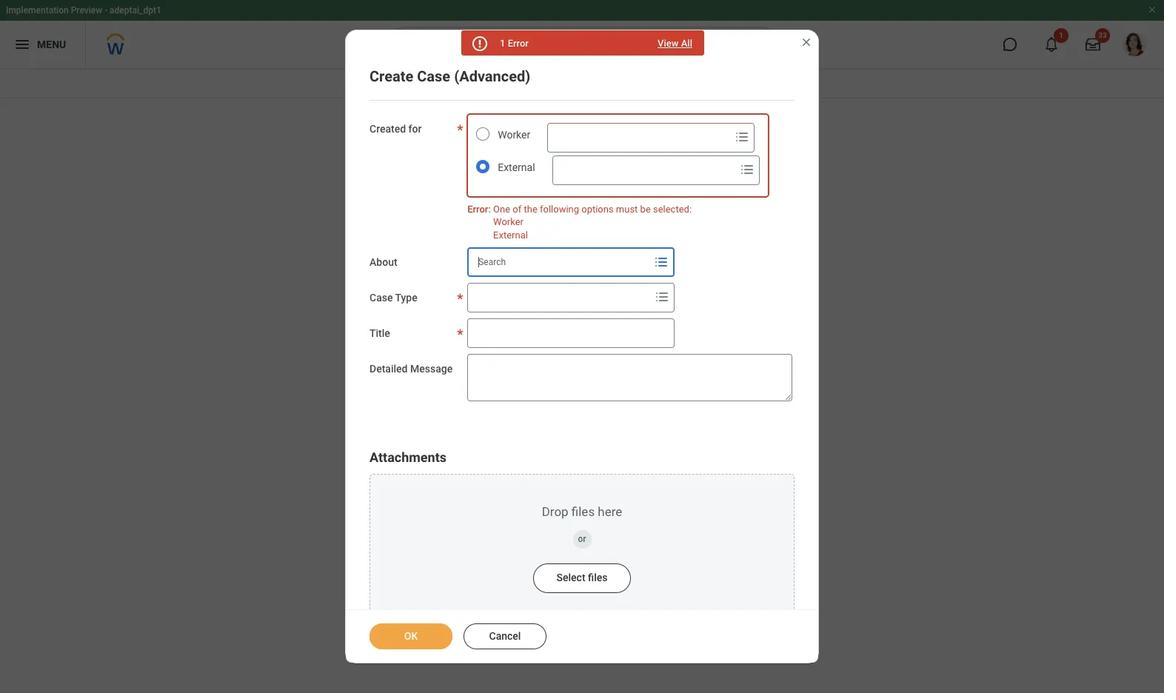 Task type: vqa. For each thing, say whether or not it's contained in the screenshot.
THE VIEWING: option group
no



Task type: describe. For each thing, give the bounding box(es) containing it.
Detailed Message text field
[[468, 354, 793, 402]]

1 error
[[500, 38, 529, 49]]

prompts image for case type
[[654, 288, 671, 306]]

implementation
[[6, 5, 69, 16]]

create
[[370, 67, 414, 85]]

created
[[370, 123, 406, 135]]

title
[[370, 328, 390, 340]]

select files
[[557, 572, 608, 584]]

files
[[588, 572, 608, 584]]

implementation preview -   adeptai_dpt1 banner
[[0, 0, 1165, 68]]

About field
[[469, 249, 651, 276]]

view
[[658, 38, 679, 49]]

select files button
[[533, 564, 632, 594]]

one
[[494, 204, 511, 215]]

attachments region
[[370, 449, 795, 624]]

detailed
[[370, 363, 408, 375]]

message
[[410, 363, 453, 375]]

inbox large image
[[1086, 37, 1101, 52]]

Title text field
[[468, 319, 675, 348]]

close environment banner image
[[1149, 5, 1157, 14]]

0 vertical spatial external
[[498, 162, 535, 173]]

created for
[[370, 123, 422, 135]]

0 vertical spatial worker
[[498, 129, 531, 141]]

must
[[616, 204, 638, 215]]

be
[[641, 204, 651, 215]]

cancel button
[[464, 624, 547, 650]]

detailed message
[[370, 363, 453, 375]]

all
[[681, 38, 693, 49]]

select
[[557, 572, 586, 584]]

about
[[370, 257, 398, 268]]

cancel
[[489, 631, 521, 642]]

case type
[[370, 292, 418, 304]]



Task type: locate. For each thing, give the bounding box(es) containing it.
notifications large image
[[1045, 37, 1060, 52]]

ok button
[[370, 624, 453, 650]]

Case Type field
[[468, 285, 651, 311]]

prompts image
[[738, 161, 756, 179], [654, 288, 671, 306]]

1 vertical spatial external
[[494, 230, 528, 241]]

case down search image
[[417, 67, 451, 85]]

selected:
[[654, 204, 692, 215]]

worker down (advanced)
[[498, 129, 531, 141]]

1
[[500, 38, 506, 49]]

1 vertical spatial worker
[[494, 217, 524, 228]]

0 vertical spatial search field
[[549, 124, 731, 151]]

for
[[409, 123, 422, 135]]

external
[[498, 162, 535, 173], [494, 230, 528, 241]]

1 horizontal spatial prompts image
[[734, 128, 752, 146]]

0 horizontal spatial prompts image
[[653, 254, 671, 271]]

create case (advanced) dialog
[[345, 30, 820, 664]]

following
[[540, 204, 579, 215]]

1 vertical spatial case
[[370, 292, 393, 304]]

preview
[[71, 5, 102, 16]]

0 vertical spatial case
[[417, 67, 451, 85]]

error
[[508, 38, 529, 49]]

attachments
[[370, 450, 447, 466]]

create case (advanced)
[[370, 67, 531, 85]]

Search field
[[549, 124, 731, 151], [553, 157, 735, 184]]

main content
[[0, 68, 1165, 139]]

prompts image for worker
[[734, 128, 752, 146]]

0 vertical spatial prompts image
[[734, 128, 752, 146]]

worker inside the error: one of the following options must be selected: worker external
[[494, 217, 524, 228]]

profile logan mcneil element
[[1114, 28, 1156, 61]]

options
[[582, 204, 614, 215]]

error: one of the following options must be selected: worker external
[[468, 204, 695, 241]]

0 vertical spatial prompts image
[[738, 161, 756, 179]]

error:
[[468, 204, 491, 215]]

search field for external
[[553, 157, 735, 184]]

0 horizontal spatial case
[[370, 292, 393, 304]]

1 horizontal spatial case
[[417, 67, 451, 85]]

0 horizontal spatial prompts image
[[654, 288, 671, 306]]

-
[[105, 5, 108, 16]]

type
[[395, 292, 418, 304]]

implementation preview -   adeptai_dpt1
[[6, 5, 161, 16]]

worker down one
[[494, 217, 524, 228]]

worker
[[498, 129, 531, 141], [494, 217, 524, 228]]

1 horizontal spatial prompts image
[[738, 161, 756, 179]]

case left type
[[370, 292, 393, 304]]

external up of
[[498, 162, 535, 173]]

external down of
[[494, 230, 528, 241]]

adeptai_dpt1
[[110, 5, 161, 16]]

the
[[524, 204, 538, 215]]

case
[[417, 67, 451, 85], [370, 292, 393, 304]]

view all
[[658, 38, 693, 49]]

1 vertical spatial search field
[[553, 157, 735, 184]]

ok
[[404, 631, 418, 642]]

1 vertical spatial prompts image
[[654, 288, 671, 306]]

1 vertical spatial prompts image
[[653, 254, 671, 271]]

search field for worker
[[549, 124, 731, 151]]

external inside the error: one of the following options must be selected: worker external
[[494, 230, 528, 241]]

prompts image for about
[[653, 254, 671, 271]]

exclamation image
[[474, 39, 485, 50]]

or
[[578, 534, 587, 545]]

prompts image for external
[[738, 161, 756, 179]]

prompts image
[[734, 128, 752, 146], [653, 254, 671, 271]]

close create case (advanced) image
[[801, 36, 813, 48]]

of
[[513, 204, 522, 215]]

search image
[[401, 36, 418, 53]]

(advanced)
[[454, 67, 531, 85]]



